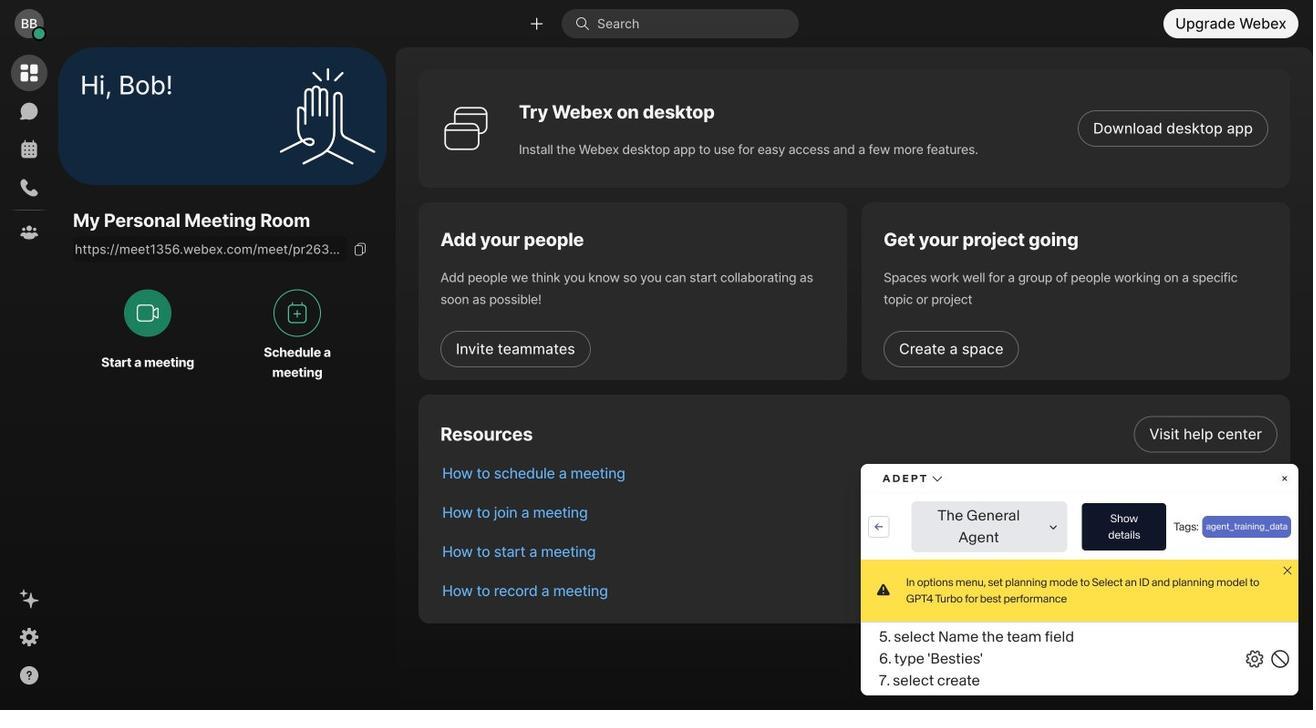 Task type: describe. For each thing, give the bounding box(es) containing it.
webex tab list
[[11, 55, 47, 251]]

teams list list
[[58, 138, 1284, 225]]



Task type: locate. For each thing, give the bounding box(es) containing it.
navigation
[[0, 47, 58, 711]]

create new team image
[[92, 173, 108, 190]]

show archived teams image
[[214, 244, 227, 257]]



Task type: vqa. For each thing, say whether or not it's contained in the screenshot.
Appearance "tab"
no



